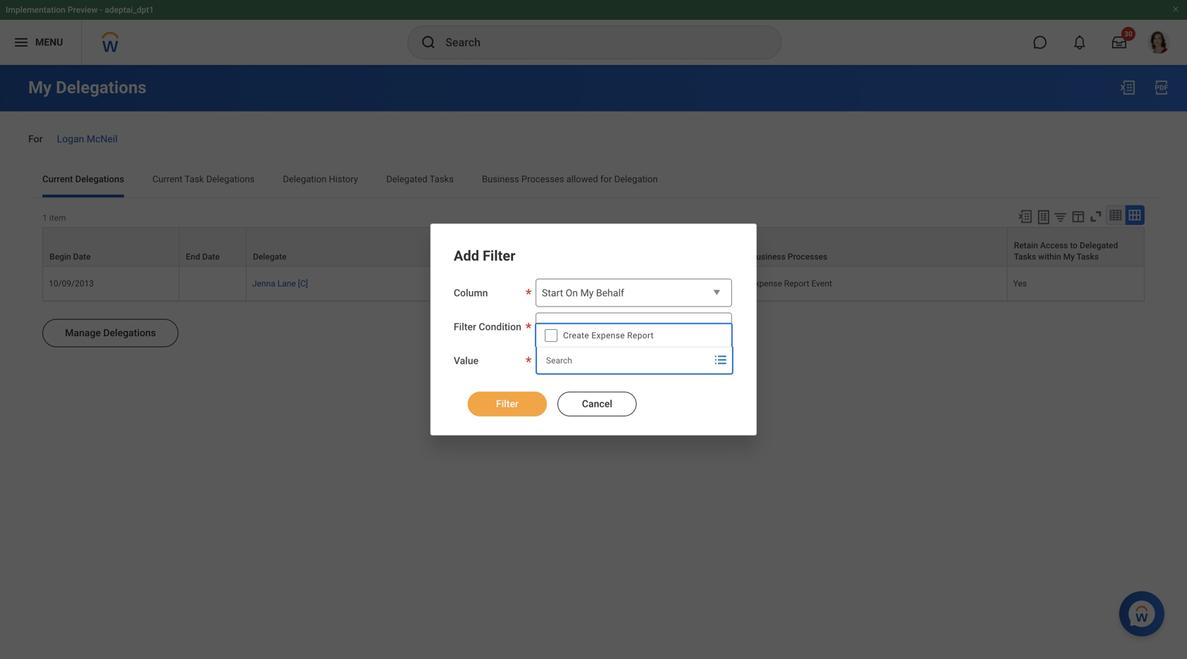 Task type: vqa. For each thing, say whether or not it's contained in the screenshot.
leftmost list
no



Task type: describe. For each thing, give the bounding box(es) containing it.
0 horizontal spatial expense
[[514, 279, 546, 289]]

condition
[[479, 321, 522, 333]]

start on my behalf for start on my behalf dropdown button
[[542, 287, 624, 299]]

implementation preview -   adeptai_dpt1
[[6, 5, 154, 15]]

value
[[454, 355, 479, 367]]

event
[[812, 279, 833, 289]]

inbox large image
[[1113, 35, 1127, 49]]

Value field
[[537, 348, 711, 374]]

delegations for my delegations
[[56, 77, 147, 98]]

task
[[185, 174, 204, 184]]

1 horizontal spatial expense
[[592, 331, 625, 341]]

current delegations
[[42, 174, 124, 184]]

date for end date
[[202, 252, 220, 262]]

begin
[[49, 252, 71, 262]]

current for current task delegations
[[152, 174, 183, 184]]

behalf for start on my behalf popup button
[[535, 252, 560, 262]]

view printable version (pdf) image
[[1154, 79, 1171, 96]]

filter button
[[468, 392, 547, 417]]

profile logan mcneil element
[[1140, 27, 1179, 58]]

to for access
[[1071, 241, 1078, 250]]

jenna
[[252, 279, 276, 289]]

tab list inside my delegations main content
[[28, 163, 1159, 197]]

10/09/2013
[[49, 279, 94, 289]]

start for start on my behalf popup button
[[488, 252, 507, 262]]

filter for filter condition
[[454, 321, 476, 333]]

implementation
[[6, 5, 66, 15]]

business processes allowed for delegation
[[482, 174, 658, 184]]

2 horizontal spatial tasks
[[1077, 252, 1099, 262]]

item
[[49, 213, 66, 223]]

implementation preview -   adeptai_dpt1 banner
[[0, 0, 1188, 65]]

export to excel image for delegations
[[1120, 79, 1137, 96]]

my delegations main content
[[0, 65, 1188, 405]]

[c]
[[298, 279, 308, 289]]

prompts image
[[712, 352, 729, 369]]

-
[[100, 5, 103, 15]]

0 horizontal spatial tasks
[[430, 174, 454, 184]]

filter condition
[[454, 321, 522, 333]]

yes
[[1014, 279, 1027, 289]]

export to worksheets image
[[1036, 209, 1053, 226]]

expense report event
[[751, 279, 833, 289]]

click to view/edit grid preferences image
[[1071, 209, 1087, 224]]

preview
[[68, 5, 98, 15]]

1 horizontal spatial report
[[628, 331, 654, 341]]

row containing retain access to delegated tasks within my tasks
[[42, 227, 1145, 267]]

mcneil
[[87, 133, 118, 145]]

equal
[[559, 321, 583, 333]]

expense report event element
[[751, 276, 833, 289]]

processes for business processes
[[788, 252, 828, 262]]

lane
[[278, 279, 296, 289]]

manage delegations button
[[42, 319, 179, 347]]

logan mcneil
[[57, 133, 118, 145]]

my up for
[[28, 77, 52, 98]]

end
[[186, 252, 200, 262]]

manage delegations
[[65, 327, 156, 339]]

not equal to button
[[536, 313, 732, 342]]

for
[[28, 133, 43, 145]]

add filter
[[454, 248, 516, 264]]

my delegations
[[28, 77, 147, 98]]

cancel button
[[558, 392, 637, 417]]

search image
[[420, 34, 437, 51]]

1 item
[[42, 213, 66, 223]]

start on my behalf for start on my behalf popup button
[[488, 252, 560, 262]]

jenna lane [c]
[[252, 279, 308, 289]]

allowed
[[567, 174, 598, 184]]

start on my behalf button
[[482, 228, 744, 266]]

my inside start on my behalf dropdown button
[[581, 287, 594, 299]]

delegated tasks
[[386, 174, 454, 184]]

create inside row
[[488, 279, 512, 289]]

current for current delegations
[[42, 174, 73, 184]]

business for business processes
[[751, 252, 786, 262]]

0 horizontal spatial report
[[548, 279, 573, 289]]

not
[[542, 321, 556, 333]]

end date button
[[180, 228, 246, 266]]

business processes button
[[745, 228, 1007, 266]]

jenna lane [c] link
[[252, 276, 308, 289]]

cell inside my delegations main content
[[180, 267, 247, 301]]



Task type: locate. For each thing, give the bounding box(es) containing it.
1 horizontal spatial tasks
[[1014, 252, 1037, 262]]

0 horizontal spatial on
[[509, 252, 519, 262]]

date right end
[[202, 252, 220, 262]]

1 horizontal spatial date
[[202, 252, 220, 262]]

create down the add filter
[[488, 279, 512, 289]]

2 vertical spatial filter
[[496, 398, 519, 410]]

delegated right history
[[386, 174, 428, 184]]

2 horizontal spatial expense
[[751, 279, 782, 289]]

create right 'not'
[[563, 331, 589, 341]]

access
[[1041, 241, 1068, 250]]

0 vertical spatial export to excel image
[[1120, 79, 1137, 96]]

0 vertical spatial create expense report
[[488, 279, 573, 289]]

1 vertical spatial create
[[563, 331, 589, 341]]

0 vertical spatial on
[[509, 252, 519, 262]]

1 row from the top
[[42, 227, 1145, 267]]

start on my behalf inside dropdown button
[[542, 287, 624, 299]]

start for start on my behalf dropdown button
[[542, 287, 563, 299]]

export to excel image for item
[[1018, 209, 1034, 224]]

export to excel image left view printable version (pdf) icon
[[1120, 79, 1137, 96]]

1 horizontal spatial on
[[566, 287, 578, 299]]

report
[[548, 279, 573, 289], [785, 279, 810, 289], [628, 331, 654, 341]]

row containing 10/09/2013
[[42, 267, 1145, 301]]

1 vertical spatial behalf
[[596, 287, 624, 299]]

my down access
[[1064, 252, 1075, 262]]

2 date from the left
[[202, 252, 220, 262]]

column
[[454, 287, 488, 299]]

0 vertical spatial create
[[488, 279, 512, 289]]

0 vertical spatial business
[[482, 174, 519, 184]]

delegation history
[[283, 174, 358, 184]]

on up create expense report element
[[509, 252, 519, 262]]

my inside start on my behalf popup button
[[522, 252, 533, 262]]

1 horizontal spatial export to excel image
[[1120, 79, 1137, 96]]

0 vertical spatial to
[[1071, 241, 1078, 250]]

report up not equal to
[[548, 279, 573, 289]]

1
[[42, 213, 47, 223]]

expense up 'value' field on the bottom
[[592, 331, 625, 341]]

create expense report
[[488, 279, 573, 289], [563, 331, 654, 341]]

notifications large image
[[1073, 35, 1087, 49]]

report up 'value' field on the bottom
[[628, 331, 654, 341]]

my up equal
[[581, 287, 594, 299]]

1 vertical spatial to
[[585, 321, 594, 333]]

delegation right the for
[[614, 174, 658, 184]]

add
[[454, 248, 479, 264]]

logan
[[57, 133, 84, 145]]

0 horizontal spatial current
[[42, 174, 73, 184]]

business for business processes allowed for delegation
[[482, 174, 519, 184]]

export to excel image
[[1120, 79, 1137, 96], [1018, 209, 1034, 224]]

delegate button
[[247, 228, 481, 266]]

1 horizontal spatial to
[[1071, 241, 1078, 250]]

0 horizontal spatial delegation
[[283, 174, 327, 184]]

1 vertical spatial start
[[542, 287, 563, 299]]

on for start on my behalf popup button
[[509, 252, 519, 262]]

0 horizontal spatial export to excel image
[[1018, 209, 1034, 224]]

create
[[488, 279, 512, 289], [563, 331, 589, 341]]

close environment banner image
[[1172, 5, 1181, 13]]

1 horizontal spatial delegation
[[614, 174, 658, 184]]

date for begin date
[[73, 252, 91, 262]]

1 horizontal spatial processes
[[788, 252, 828, 262]]

0 horizontal spatial processes
[[522, 174, 564, 184]]

filter
[[483, 248, 516, 264], [454, 321, 476, 333], [496, 398, 519, 410]]

1 date from the left
[[73, 252, 91, 262]]

0 horizontal spatial create
[[488, 279, 512, 289]]

start
[[488, 252, 507, 262], [542, 287, 563, 299]]

start right add
[[488, 252, 507, 262]]

history
[[329, 174, 358, 184]]

export to excel image left export to worksheets icon
[[1018, 209, 1034, 224]]

on up equal
[[566, 287, 578, 299]]

expense up 'not'
[[514, 279, 546, 289]]

fullscreen image
[[1089, 209, 1104, 224]]

to for equal
[[585, 321, 594, 333]]

business inside popup button
[[751, 252, 786, 262]]

create expense report up 'value' field on the bottom
[[563, 331, 654, 341]]

0 horizontal spatial business
[[482, 174, 519, 184]]

within
[[1039, 252, 1062, 262]]

2 horizontal spatial report
[[785, 279, 810, 289]]

1 vertical spatial export to excel image
[[1018, 209, 1034, 224]]

processes for business processes allowed for delegation
[[522, 174, 564, 184]]

1 vertical spatial business
[[751, 252, 786, 262]]

behalf up the not equal to dropdown button
[[596, 287, 624, 299]]

delegations right manage
[[103, 327, 156, 339]]

adeptai_dpt1
[[105, 5, 154, 15]]

delegations right the task
[[206, 174, 255, 184]]

start on my behalf button
[[536, 279, 732, 308]]

region
[[454, 381, 734, 418]]

delegated
[[386, 174, 428, 184], [1080, 241, 1119, 250]]

region containing filter
[[454, 381, 734, 418]]

expand table image
[[1128, 208, 1142, 222]]

row down start on my behalf popup button
[[42, 267, 1145, 301]]

1 vertical spatial filter
[[454, 321, 476, 333]]

0 vertical spatial filter
[[483, 248, 516, 264]]

logan mcneil link
[[57, 130, 118, 145]]

expense
[[514, 279, 546, 289], [751, 279, 782, 289], [592, 331, 625, 341]]

1 horizontal spatial start
[[542, 287, 563, 299]]

2 current from the left
[[152, 174, 183, 184]]

behalf inside popup button
[[535, 252, 560, 262]]

1 horizontal spatial delegated
[[1080, 241, 1119, 250]]

delegations for manage delegations
[[103, 327, 156, 339]]

2 delegation from the left
[[614, 174, 658, 184]]

0 horizontal spatial start
[[488, 252, 507, 262]]

on for start on my behalf dropdown button
[[566, 287, 578, 299]]

to
[[1071, 241, 1078, 250], [585, 321, 594, 333]]

tasks
[[430, 174, 454, 184], [1014, 252, 1037, 262], [1077, 252, 1099, 262]]

processes left allowed
[[522, 174, 564, 184]]

processes
[[522, 174, 564, 184], [788, 252, 828, 262]]

end date
[[186, 252, 220, 262]]

1 vertical spatial create expense report
[[563, 331, 654, 341]]

processes inside popup button
[[788, 252, 828, 262]]

behalf for start on my behalf dropdown button
[[596, 287, 624, 299]]

current up item
[[42, 174, 73, 184]]

add filter dialog
[[431, 224, 757, 436]]

tab list containing current delegations
[[28, 163, 1159, 197]]

to inside retain access to delegated tasks within my tasks
[[1071, 241, 1078, 250]]

0 horizontal spatial delegated
[[386, 174, 428, 184]]

1 horizontal spatial create
[[563, 331, 589, 341]]

row up start on my behalf dropdown button
[[42, 227, 1145, 267]]

begin date button
[[43, 228, 179, 266]]

start on my behalf up equal
[[542, 287, 624, 299]]

filter for filter
[[496, 398, 519, 410]]

create expense report up 'not'
[[488, 279, 573, 289]]

expense down business processes
[[751, 279, 782, 289]]

my inside retain access to delegated tasks within my tasks
[[1064, 252, 1075, 262]]

for
[[601, 174, 612, 184]]

delegation
[[283, 174, 327, 184], [614, 174, 658, 184]]

start on my behalf inside popup button
[[488, 252, 560, 262]]

to inside the not equal to dropdown button
[[585, 321, 594, 333]]

1 horizontal spatial business
[[751, 252, 786, 262]]

cancel
[[582, 398, 613, 410]]

1 vertical spatial start on my behalf
[[542, 287, 624, 299]]

1 vertical spatial processes
[[788, 252, 828, 262]]

toolbar inside my delegations main content
[[1012, 205, 1145, 227]]

table image
[[1109, 208, 1123, 222]]

0 vertical spatial processes
[[522, 174, 564, 184]]

start up 'not'
[[542, 287, 563, 299]]

1 current from the left
[[42, 174, 73, 184]]

delegation left history
[[283, 174, 327, 184]]

1 horizontal spatial current
[[152, 174, 183, 184]]

business
[[482, 174, 519, 184], [751, 252, 786, 262]]

behalf
[[535, 252, 560, 262], [596, 287, 624, 299]]

delegate
[[253, 252, 287, 262]]

current task delegations
[[152, 174, 255, 184]]

processes up expense report event element
[[788, 252, 828, 262]]

retain access to delegated tasks within my tasks button
[[1008, 228, 1144, 266]]

current
[[42, 174, 73, 184], [152, 174, 183, 184]]

date
[[73, 252, 91, 262], [202, 252, 220, 262]]

to right equal
[[585, 321, 594, 333]]

start inside popup button
[[488, 252, 507, 262]]

delegated down fullscreen image
[[1080, 241, 1119, 250]]

toolbar
[[1012, 205, 1145, 227]]

business processes
[[751, 252, 828, 262]]

select to filter grid data image
[[1053, 209, 1069, 224]]

filter inside button
[[496, 398, 519, 410]]

region inside add filter dialog
[[454, 381, 734, 418]]

manage
[[65, 327, 101, 339]]

cell
[[180, 267, 247, 301]]

0 horizontal spatial behalf
[[535, 252, 560, 262]]

start on my behalf up create expense report element
[[488, 252, 560, 262]]

report left "event" on the right
[[785, 279, 810, 289]]

behalf up create expense report element
[[535, 252, 560, 262]]

retain access to delegated tasks within my tasks
[[1014, 241, 1119, 262]]

create expense report element
[[488, 276, 573, 289]]

create expense report inside row
[[488, 279, 573, 289]]

0 vertical spatial behalf
[[535, 252, 560, 262]]

delegations for current delegations
[[75, 174, 124, 184]]

row
[[42, 227, 1145, 267], [42, 267, 1145, 301]]

delegated inside retain access to delegated tasks within my tasks
[[1080, 241, 1119, 250]]

behalf inside dropdown button
[[596, 287, 624, 299]]

1 delegation from the left
[[283, 174, 327, 184]]

start on my behalf
[[488, 252, 560, 262], [542, 287, 624, 299]]

0 horizontal spatial to
[[585, 321, 594, 333]]

0 horizontal spatial date
[[73, 252, 91, 262]]

my up create expense report element
[[522, 252, 533, 262]]

2 row from the top
[[42, 267, 1145, 301]]

date right begin
[[73, 252, 91, 262]]

delegations inside "button"
[[103, 327, 156, 339]]

start inside dropdown button
[[542, 287, 563, 299]]

0 vertical spatial delegated
[[386, 174, 428, 184]]

delegations down the mcneil
[[75, 174, 124, 184]]

to right access
[[1071, 241, 1078, 250]]

1 vertical spatial on
[[566, 287, 578, 299]]

0 vertical spatial start
[[488, 252, 507, 262]]

1 vertical spatial delegated
[[1080, 241, 1119, 250]]

current left the task
[[152, 174, 183, 184]]

delegations
[[56, 77, 147, 98], [75, 174, 124, 184], [206, 174, 255, 184], [103, 327, 156, 339]]

on
[[509, 252, 519, 262], [566, 287, 578, 299]]

my
[[28, 77, 52, 98], [522, 252, 533, 262], [1064, 252, 1075, 262], [581, 287, 594, 299]]

retain
[[1014, 241, 1039, 250]]

on inside popup button
[[509, 252, 519, 262]]

begin date
[[49, 252, 91, 262]]

on inside dropdown button
[[566, 287, 578, 299]]

delegations up the mcneil
[[56, 77, 147, 98]]

tab list
[[28, 163, 1159, 197]]

not equal to
[[542, 321, 594, 333]]

0 vertical spatial start on my behalf
[[488, 252, 560, 262]]

1 horizontal spatial behalf
[[596, 287, 624, 299]]



